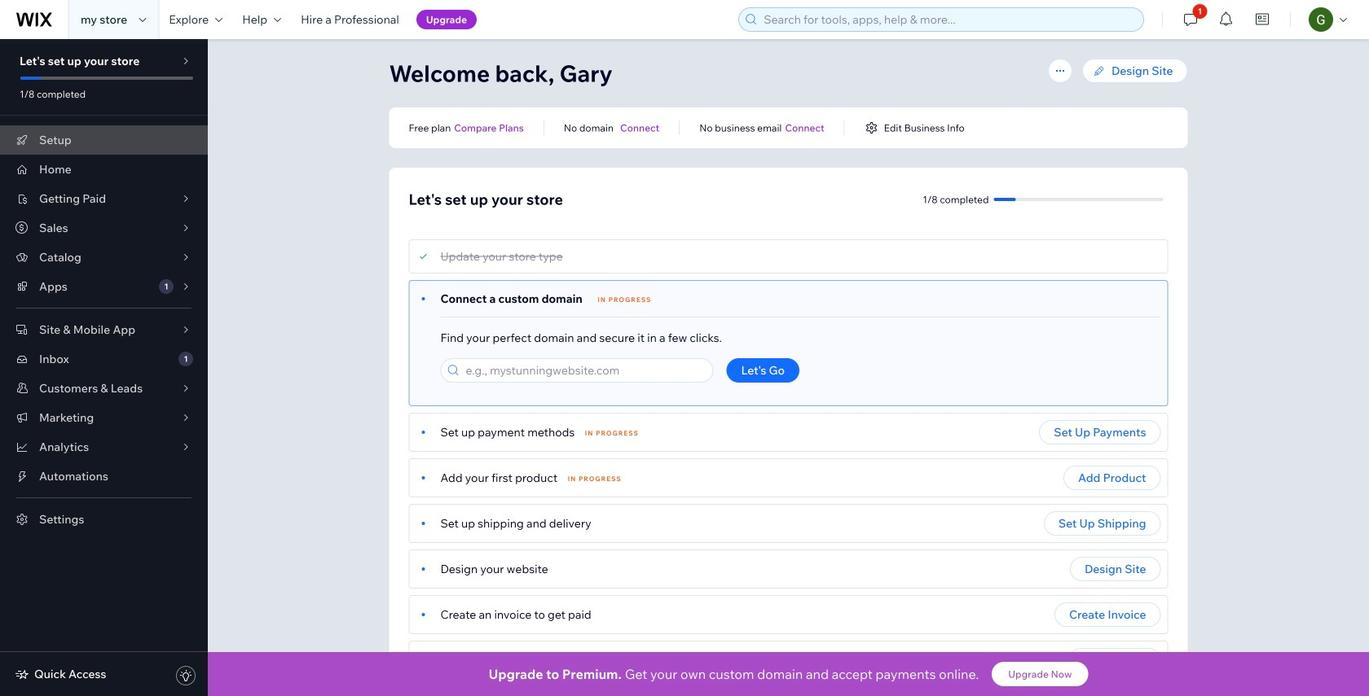 Task type: vqa. For each thing, say whether or not it's contained in the screenshot.
'Paragraph' Button on the left top of page
no



Task type: locate. For each thing, give the bounding box(es) containing it.
sidebar element
[[0, 39, 208, 697]]



Task type: describe. For each thing, give the bounding box(es) containing it.
e.g., mystunningwebsite.com field
[[461, 359, 708, 382]]

Search for tools, apps, help & more... field
[[759, 8, 1139, 31]]



